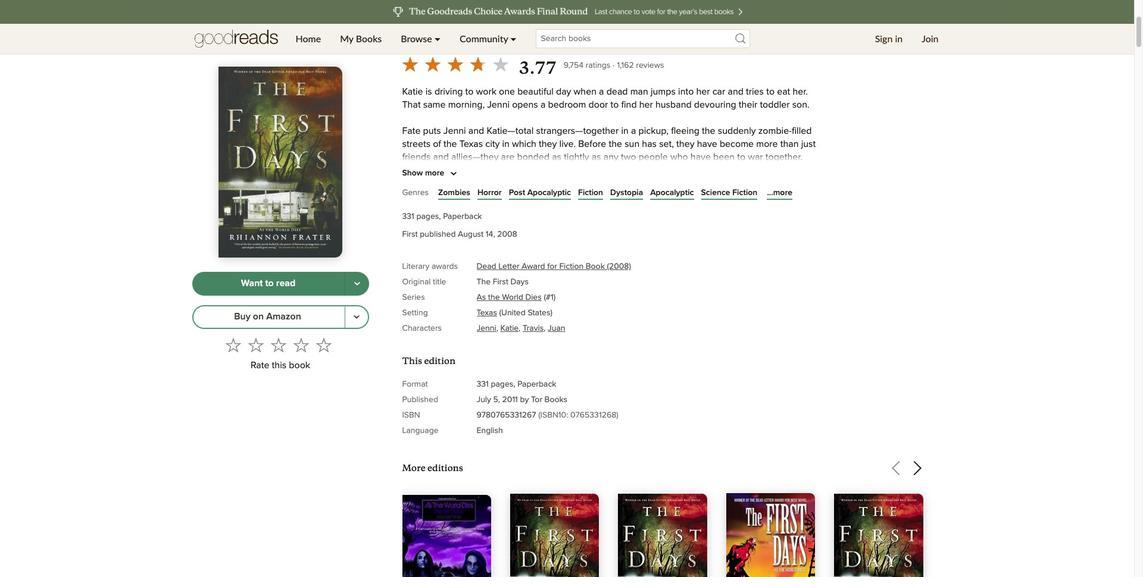 Task type: locate. For each thing, give the bounding box(es) containing it.
more down zombie-
[[756, 139, 778, 149]]

rate 4 out of 5 image
[[294, 337, 309, 353]]

1 horizontal spatial apocalyptic
[[650, 189, 694, 197]]

her left car
[[696, 87, 710, 96]]

book
[[586, 263, 605, 271]]

have inside it looks like the end of the world. but katie and jenni and many others will do whatever they have to to stay alive. run, fight, pick each other up when they stumble, fall in love…anything is possible at the end of the world.
[[786, 270, 807, 279]]

is inside it looks like the end of the world. but katie and jenni and many others will do whatever they have to to stay alive. run, fight, pick each other up when they stumble, fall in love…anything is possible at the end of the world.
[[751, 283, 757, 292]]

1 horizontal spatial as
[[592, 152, 601, 162]]

0 vertical spatial people
[[639, 152, 668, 162]]

1 apocalyptic from the left
[[527, 189, 571, 197]]

1 horizontal spatial world.
[[512, 270, 538, 279]]

paperback
[[443, 213, 482, 221], [518, 381, 557, 389]]

people down has
[[639, 152, 668, 162]]

1 vertical spatial one
[[478, 243, 494, 253]]

0 vertical spatial texas
[[460, 139, 483, 149]]

sign
[[875, 33, 893, 44]]

they down (2008)
[[606, 283, 624, 292]]

0 vertical spatial more
[[756, 139, 778, 149]]

1 horizontal spatial ▾
[[511, 33, 517, 44]]

0 vertical spatial on
[[533, 230, 544, 240]]

1 vertical spatial their
[[433, 178, 451, 188]]

juan
[[548, 325, 565, 333]]

2 apocalyptic from the left
[[650, 189, 694, 197]]

and up she
[[570, 178, 586, 188]]

of right streets
[[433, 139, 441, 149]]

1 vertical spatial end
[[418, 296, 434, 305]]

find inside katie is driving to work one beautiful day when a dead man jumps into her car and tries to eat her. that same morning, jenni opens a bedroom door to find her husband devouring their toddler son.
[[621, 100, 637, 110]]

first published august 14, 2008
[[402, 230, 517, 239]]

katie link
[[500, 325, 519, 333]]

love…anything
[[688, 283, 748, 292]]

, left katie link
[[496, 325, 498, 333]]

, left travis
[[519, 325, 521, 333]]

a
[[599, 87, 604, 96], [541, 100, 546, 110], [631, 126, 636, 136], [442, 191, 447, 201], [773, 191, 778, 201], [463, 204, 468, 214]]

as down before
[[592, 152, 601, 162]]

katie inside katie is driving to work one beautiful day when a dead man jumps into her car and tries to eat her. that same morning, jenni opens a bedroom door to find her husband devouring their toddler son.
[[402, 87, 423, 96]]

friends
[[402, 152, 431, 162]]

july
[[477, 396, 491, 404]]

apocalyptic
[[527, 189, 571, 197], [650, 189, 694, 197]]

on right buy on the bottom left
[[253, 312, 264, 322]]

rhiannon frater link
[[402, 29, 520, 46]]

have right the who
[[691, 152, 711, 162]]

paperback up first published august 14, 2008
[[443, 213, 482, 221]]

of inside a chance encounter puts them on the road to an isolated, fortified town, besieged by zombies, where fewer than one hundred people cling to the shreds of civilization.
[[645, 243, 653, 253]]

1 vertical spatial more
[[425, 169, 444, 178]]

0 vertical spatial puts
[[423, 126, 441, 136]]

(
[[499, 309, 501, 317]]

beautiful
[[518, 87, 554, 96]]

they up "bonded"
[[539, 139, 557, 149]]

1 horizontal spatial than
[[781, 139, 799, 149]]

have up the "at"
[[786, 270, 807, 279]]

when inside katie is driving to work one beautiful day when a dead man jumps into her car and tries to eat her. that same morning, jenni opens a bedroom door to find her husband devouring their toddler son.
[[574, 87, 597, 96]]

than up together.
[[781, 139, 799, 149]]

0 horizontal spatial apocalyptic
[[527, 189, 571, 197]]

where
[[402, 243, 428, 253]]

horror link
[[478, 187, 502, 199]]

this
[[272, 361, 287, 370]]

▾ for community ▾
[[511, 33, 517, 44]]

and inside during their cross-texas odyssey to find and rescue jenni's oldest son, jenni discovers the joy of watching a zombie's head explode when she shoots its brains out. katie learns that she's a terrific tactician—and a pretty good shot.
[[570, 178, 586, 188]]

books right my
[[356, 33, 382, 44]]

texas left (
[[477, 309, 497, 317]]

0 horizontal spatial end
[[418, 296, 434, 305]]

of inside fate puts jenni and katie—total strangers—together in a pickup, fleeing the suddenly zombie-filled streets of the texas city in which they live. before the sun has set, they have become more than just friends and allies—they are bonded as tightly as any two people who have been to war together.
[[433, 139, 441, 149]]

them
[[509, 230, 530, 240]]

sign in link
[[866, 24, 912, 54]]

of up fight,
[[486, 270, 494, 279]]

2 horizontal spatial ,
[[544, 325, 546, 333]]

0 vertical spatial is
[[426, 87, 432, 96]]

katie up that
[[402, 87, 423, 96]]

texas up allies—they
[[460, 139, 483, 149]]

zombies,
[[758, 230, 795, 240]]

0 horizontal spatial ▾
[[435, 33, 441, 44]]

alive.
[[432, 283, 454, 292]]

is inside katie is driving to work one beautiful day when a dead man jumps into her car and tries to eat her. that same morning, jenni opens a bedroom door to find her husband devouring their toddler son.
[[426, 87, 432, 96]]

have up been
[[697, 139, 717, 149]]

the
[[702, 126, 716, 136], [444, 139, 457, 149], [609, 139, 622, 149], [766, 178, 779, 188], [546, 230, 559, 240], [598, 243, 612, 253], [451, 270, 465, 279], [496, 270, 510, 279], [488, 294, 500, 302], [402, 296, 416, 305], [447, 296, 461, 305]]

first
[[402, 230, 418, 239], [493, 278, 508, 286]]

0 vertical spatial than
[[781, 139, 799, 149]]

jenni up science
[[699, 178, 721, 188]]

katie down united
[[500, 325, 519, 333]]

fight,
[[477, 283, 498, 292]]

buy
[[234, 312, 251, 322]]

apocalyptic up "shot."
[[527, 189, 571, 197]]

▾ right frater
[[511, 33, 517, 44]]

her
[[696, 87, 710, 96], [639, 100, 653, 110]]

1 vertical spatial on
[[253, 312, 264, 322]]

up
[[567, 283, 578, 292]]

fewer
[[431, 243, 454, 253]]

fiction down discovers
[[733, 189, 758, 197]]

home image
[[194, 24, 278, 54]]

is down whatever
[[751, 283, 757, 292]]

0 horizontal spatial ,
[[496, 325, 498, 333]]

than down encounter
[[457, 243, 475, 253]]

jenni down morning, on the top of the page
[[444, 126, 466, 136]]

people
[[639, 152, 668, 162], [534, 243, 563, 253]]

one
[[499, 87, 515, 96], [478, 243, 494, 253]]

0 vertical spatial find
[[621, 100, 637, 110]]

its
[[622, 191, 631, 201]]

rate 3 out of 5 image
[[271, 337, 286, 353]]

2 vertical spatial texas
[[477, 309, 497, 317]]

0 horizontal spatial books
[[356, 33, 382, 44]]

▾ right browse
[[435, 33, 441, 44]]

1 vertical spatial paperback
[[518, 381, 557, 389]]

jenni
[[487, 100, 510, 110], [444, 126, 466, 136], [699, 178, 721, 188], [598, 270, 621, 279], [477, 325, 496, 333]]

1,162 reviews
[[617, 61, 664, 70]]

to inside during their cross-texas odyssey to find and rescue jenni's oldest son, jenni discovers the joy of watching a zombie's head explode when she shoots its brains out. katie learns that she's a terrific tactician—and a pretty good shot.
[[542, 178, 550, 188]]

0 horizontal spatial one
[[478, 243, 494, 253]]

buy on amazon link
[[192, 305, 345, 329]]

,
[[496, 325, 498, 333], [519, 325, 521, 333], [544, 325, 546, 333]]

morning,
[[448, 100, 485, 110]]

and down 'cling' on the top
[[580, 270, 596, 279]]

katie inside during their cross-texas odyssey to find and rescue jenni's oldest son, jenni discovers the joy of watching a zombie's head explode when she shoots its brains out. katie learns that she's a terrific tactician—and a pretty good shot.
[[680, 191, 701, 201]]

is up same
[[426, 87, 432, 96]]

end up run, on the left of the page
[[467, 270, 483, 279]]

1 horizontal spatial books
[[545, 396, 568, 404]]

rate 5 out of 5 image
[[316, 337, 332, 353]]

on right them
[[533, 230, 544, 240]]

fate puts jenni and katie—total strangers—together in a pickup, fleeing the suddenly zombie-filled streets of the texas city in which they live. before the sun has set, they have become more than just friends and allies—they are bonded as tightly as any two people who have been to war together.
[[402, 126, 816, 162]]

one inside katie is driving to work one beautiful day when a dead man jumps into her car and tries to eat her. that same morning, jenni opens a bedroom door to find her husband devouring their toddler son.
[[499, 87, 515, 96]]

fate
[[402, 126, 421, 136]]

her down man
[[639, 100, 653, 110]]

0 vertical spatial paperback
[[443, 213, 482, 221]]

1 horizontal spatial ,
[[519, 325, 521, 333]]

vote in the final round of the 2023 goodreads choice awards image
[[134, 0, 1000, 24]]

the up the pick
[[496, 270, 510, 279]]

1 vertical spatial when
[[549, 191, 572, 201]]

isolated,
[[607, 230, 642, 240]]

0 vertical spatial books
[[356, 33, 382, 44]]

1 vertical spatial 331
[[477, 381, 489, 389]]

travis link
[[523, 325, 544, 333]]

texas inside during their cross-texas odyssey to find and rescue jenni's oldest son, jenni discovers the joy of watching a zombie's head explode when she shoots its brains out. katie learns that she's a terrific tactician—and a pretty good shot.
[[479, 178, 502, 188]]

1 vertical spatial find
[[552, 178, 568, 188]]

as down live.
[[552, 152, 562, 162]]

1 horizontal spatial is
[[751, 283, 757, 292]]

a inside fate puts jenni and katie—total strangers—together in a pickup, fleeing the suddenly zombie-filled streets of the texas city in which they live. before the sun has set, they have become more than just friends and allies—they are bonded as tightly as any two people who have been to war together.
[[631, 126, 636, 136]]

and right car
[[728, 87, 744, 96]]

pages, up 5,
[[491, 381, 515, 389]]

▾
[[435, 33, 441, 44], [511, 33, 517, 44]]

331 up a
[[402, 213, 414, 221]]

Search by book title or ISBN text field
[[536, 29, 750, 48]]

jenni down work at the left
[[487, 100, 510, 110]]

dystopia link
[[610, 187, 643, 199]]

by left the tor
[[520, 396, 529, 404]]

their down the tries
[[739, 100, 758, 110]]

0 horizontal spatial by
[[520, 396, 529, 404]]

0 horizontal spatial world.
[[463, 296, 489, 305]]

9,754 ratings and 1,162 reviews figure
[[564, 58, 664, 72]]

331 pages, paperback
[[402, 213, 482, 221], [477, 381, 557, 389]]

paperback up the tor
[[518, 381, 557, 389]]

0 horizontal spatial is
[[426, 87, 432, 96]]

1 horizontal spatial pages,
[[491, 381, 515, 389]]

rate 2 out of 5 image
[[248, 337, 264, 353]]

science
[[701, 189, 730, 197]]

2 vertical spatial when
[[580, 283, 603, 292]]

are
[[501, 152, 515, 162]]

series
[[402, 294, 425, 302]]

katie up up
[[557, 270, 578, 279]]

average rating of 3.77 stars. figure
[[399, 53, 564, 79]]

rate 1 out of 5 image
[[226, 337, 241, 353]]

katie inside it looks like the end of the world. but katie and jenni and many others will do whatever they have to to stay alive. run, fight, pick each other up when they stumble, fall in love…anything is possible at the end of the world.
[[557, 270, 578, 279]]

texas up horror
[[479, 178, 502, 188]]

community ▾
[[460, 33, 517, 44]]

books up (isbn10: at the left bottom of the page
[[545, 396, 568, 404]]

jenni down shreds
[[598, 270, 621, 279]]

and
[[728, 87, 744, 96], [469, 126, 484, 136], [433, 152, 449, 162], [570, 178, 586, 188], [580, 270, 596, 279], [623, 270, 639, 279]]

science fiction link
[[701, 187, 758, 199]]

in inside sign in link
[[895, 33, 903, 44]]

1 horizontal spatial her
[[696, 87, 710, 96]]

1 horizontal spatial by
[[745, 230, 756, 240]]

been
[[713, 152, 735, 162]]

this edition
[[402, 356, 456, 367]]

first right the
[[493, 278, 508, 286]]

0 horizontal spatial paperback
[[443, 213, 482, 221]]

more editions
[[402, 463, 463, 474]]

1 horizontal spatial their
[[739, 100, 758, 110]]

during their cross-texas odyssey to find and rescue jenni's oldest son, jenni discovers the joy of watching a zombie's head explode when she shoots its brains out. katie learns that she's a terrific tactician—and a pretty good shot.
[[402, 178, 807, 214]]

0 vertical spatial have
[[697, 139, 717, 149]]

books inside "my books" link
[[356, 33, 382, 44]]

puts up streets
[[423, 126, 441, 136]]

None search field
[[526, 29, 760, 48]]

to
[[465, 87, 474, 96], [766, 87, 775, 96], [611, 100, 619, 110], [737, 152, 746, 162], [542, 178, 550, 188], [583, 230, 592, 240], [588, 243, 596, 253], [809, 270, 817, 279], [265, 279, 274, 288], [402, 283, 411, 292]]

1 vertical spatial her
[[639, 100, 653, 110]]

in right sign
[[895, 33, 903, 44]]

0 vertical spatial world.
[[512, 270, 538, 279]]

a down "beautiful"
[[541, 100, 546, 110]]

end down the stay
[[418, 296, 434, 305]]

0 vertical spatial one
[[499, 87, 515, 96]]

more
[[756, 139, 778, 149], [425, 169, 444, 178]]

331 pages, paperback up july 5, 2011 by tor books
[[477, 381, 557, 389]]

show more
[[402, 169, 444, 178]]

1 vertical spatial books
[[545, 396, 568, 404]]

0 horizontal spatial first
[[402, 230, 418, 239]]

1 ▾ from the left
[[435, 33, 441, 44]]

1 vertical spatial people
[[534, 243, 563, 253]]

a up tactician—and
[[442, 191, 447, 201]]

one right work at the left
[[499, 87, 515, 96]]

that
[[731, 191, 747, 201]]

dead
[[477, 263, 496, 271]]

people up for
[[534, 243, 563, 253]]

published
[[420, 230, 456, 239]]

when right up
[[580, 283, 603, 292]]

2 ▾ from the left
[[511, 33, 517, 44]]

rate this book
[[251, 361, 310, 370]]

format
[[402, 381, 428, 389]]

the down an
[[598, 243, 612, 253]]

0 horizontal spatial on
[[253, 312, 264, 322]]

331 up july
[[477, 381, 489, 389]]

1 vertical spatial world.
[[463, 296, 489, 305]]

1 vertical spatial by
[[520, 396, 529, 404]]

jenni inside fate puts jenni and katie—total strangers—together in a pickup, fleeing the suddenly zombie-filled streets of the texas city in which they live. before the sun has set, they have become more than just friends and allies—they are bonded as tightly as any two people who have been to war together.
[[444, 126, 466, 136]]

0 horizontal spatial as
[[552, 152, 562, 162]]

goodreads author image
[[508, 30, 520, 42]]

the up ...more
[[766, 178, 779, 188]]

1 horizontal spatial find
[[621, 100, 637, 110]]

of down fortified
[[645, 243, 653, 253]]

0 vertical spatial pages,
[[417, 213, 441, 221]]

rate this book element
[[192, 334, 369, 375]]

0 horizontal spatial people
[[534, 243, 563, 253]]

rhiannon
[[402, 29, 465, 45]]

live.
[[559, 139, 576, 149]]

0 horizontal spatial their
[[433, 178, 451, 188]]

0765331268)
[[570, 411, 619, 420]]

is
[[426, 87, 432, 96], [751, 283, 757, 292]]

find up post apocalyptic
[[552, 178, 568, 188]]

0 horizontal spatial her
[[639, 100, 653, 110]]

331 pages, paperback up published
[[402, 213, 482, 221]]

set,
[[659, 139, 674, 149]]

katie down the son,
[[680, 191, 701, 201]]

world. down run, on the left of the page
[[463, 296, 489, 305]]

0 horizontal spatial than
[[457, 243, 475, 253]]

1 horizontal spatial puts
[[489, 230, 507, 240]]

science fiction
[[701, 189, 758, 197]]

1 vertical spatial pages,
[[491, 381, 515, 389]]

1 horizontal spatial more
[[756, 139, 778, 149]]

1 vertical spatial than
[[457, 243, 475, 253]]

first up "where" on the top of the page
[[402, 230, 418, 239]]

0 vertical spatial 331
[[402, 213, 414, 221]]

1 horizontal spatial on
[[533, 230, 544, 240]]

▾ for browse ▾
[[435, 33, 441, 44]]

more inside fate puts jenni and katie—total strangers—together in a pickup, fleeing the suddenly zombie-filled streets of the texas city in which they live. before the sun has set, they have become more than just friends and allies—they are bonded as tightly as any two people who have been to war together.
[[756, 139, 778, 149]]

chance
[[411, 230, 441, 240]]

the up "any"
[[609, 139, 622, 149]]

the down alive.
[[447, 296, 461, 305]]

1 horizontal spatial one
[[499, 87, 515, 96]]

0 vertical spatial by
[[745, 230, 756, 240]]

more inside 'button'
[[425, 169, 444, 178]]

, left the juan link
[[544, 325, 546, 333]]

0 horizontal spatial find
[[552, 178, 568, 188]]

as the world dies (#1)
[[477, 294, 556, 302]]

puts inside a chance encounter puts them on the road to an isolated, fortified town, besieged by zombies, where fewer than one hundred people cling to the shreds of civilization.
[[489, 230, 507, 240]]

a right she's
[[773, 191, 778, 201]]

0 vertical spatial end
[[467, 270, 483, 279]]

book cover image
[[726, 494, 815, 578], [510, 494, 599, 578], [618, 494, 707, 578], [834, 494, 923, 578], [402, 495, 491, 578]]

read
[[276, 279, 295, 288]]

apocalyptic down oldest
[[650, 189, 694, 197]]

world. up each at left
[[512, 270, 538, 279]]

devouring
[[694, 100, 736, 110]]

their up zombies
[[433, 178, 451, 188]]

puts up hundred
[[489, 230, 507, 240]]

1 vertical spatial 331 pages, paperback
[[477, 381, 557, 389]]

1 vertical spatial is
[[751, 283, 757, 292]]

0 vertical spatial their
[[739, 100, 758, 110]]

2 vertical spatial have
[[786, 270, 807, 279]]

they
[[539, 139, 557, 149], [677, 139, 695, 149], [766, 270, 784, 279], [606, 283, 624, 292]]

that
[[402, 100, 421, 110]]

katie is driving to work one beautiful day when a dead man jumps into her car and tries to eat her. that same morning, jenni opens a bedroom door to find her husband devouring their toddler son.
[[402, 87, 812, 110]]

1 , from the left
[[496, 325, 498, 333]]

0 horizontal spatial more
[[425, 169, 444, 178]]

fall
[[664, 283, 676, 292]]

0 horizontal spatial puts
[[423, 126, 441, 136]]

by left zombies,
[[745, 230, 756, 240]]

0 vertical spatial her
[[696, 87, 710, 96]]

0 vertical spatial when
[[574, 87, 597, 96]]

1 horizontal spatial people
[[639, 152, 668, 162]]

than inside a chance encounter puts them on the road to an isolated, fortified town, besieged by zombies, where fewer than one hundred people cling to the shreds of civilization.
[[457, 243, 475, 253]]

when up door
[[574, 87, 597, 96]]

of right joy
[[796, 178, 805, 188]]

fortified
[[644, 230, 676, 240]]

1 horizontal spatial first
[[493, 278, 508, 286]]

more up during
[[425, 169, 444, 178]]

a up the sun
[[631, 126, 636, 136]]

1 vertical spatial have
[[691, 152, 711, 162]]

1 vertical spatial texas
[[479, 178, 502, 188]]

war
[[748, 152, 763, 162]]

but
[[540, 270, 554, 279]]

find down man
[[621, 100, 637, 110]]

1 vertical spatial puts
[[489, 230, 507, 240]]

rating 0 out of 5 group
[[222, 334, 335, 356]]

browse
[[401, 33, 432, 44]]

my books
[[340, 33, 382, 44]]

people inside a chance encounter puts them on the road to an isolated, fortified town, besieged by zombies, where fewer than one hundred people cling to the shreds of civilization.
[[534, 243, 563, 253]]

home link
[[286, 24, 331, 54]]

0 horizontal spatial 331
[[402, 213, 414, 221]]

her.
[[793, 87, 808, 96]]

original title
[[402, 278, 446, 286]]

book title: the first days element
[[402, 0, 566, 22]]

in inside it looks like the end of the world. but katie and jenni and many others will do whatever they have to to stay alive. run, fight, pick each other up when they stumble, fall in love…anything is possible at the end of the world.
[[678, 283, 686, 292]]

when inside it looks like the end of the world. but katie and jenni and many others will do whatever they have to to stay alive. run, fight, pick each other up when they stumble, fall in love…anything is possible at the end of the world.
[[580, 283, 603, 292]]

dystopia
[[610, 189, 643, 197]]

my books link
[[331, 24, 391, 54]]

when left she
[[549, 191, 572, 201]]

have
[[697, 139, 717, 149], [691, 152, 711, 162], [786, 270, 807, 279]]

(isbn10:
[[538, 411, 568, 420]]



Task type: vqa. For each thing, say whether or not it's contained in the screenshot.
first ,
yes



Task type: describe. For each thing, give the bounding box(es) containing it.
the up setting
[[402, 296, 416, 305]]

2011
[[502, 396, 518, 404]]

tries
[[746, 87, 764, 96]]

find inside during their cross-texas odyssey to find and rescue jenni's oldest son, jenni discovers the joy of watching a zombie's head explode when she shoots its brains out. katie learns that she's a terrific tactician—and a pretty good shot.
[[552, 178, 568, 188]]

day
[[556, 87, 571, 96]]

texas link
[[477, 309, 497, 317]]

genres
[[402, 189, 429, 197]]

rating 3.77 out of 5 image
[[399, 53, 512, 76]]

2 as from the left
[[592, 152, 601, 162]]

rate
[[251, 361, 269, 370]]

0 vertical spatial 331 pages, paperback
[[402, 213, 482, 221]]

1 vertical spatial first
[[493, 278, 508, 286]]

isbn
[[402, 411, 420, 420]]

jenni inside it looks like the end of the world. but katie and jenni and many others will do whatever they have to to stay alive. run, fight, pick each other up when they stumble, fall in love…anything is possible at the end of the world.
[[598, 270, 621, 279]]

of down alive.
[[437, 296, 445, 305]]

katie—total
[[487, 126, 534, 136]]

want to read
[[241, 279, 295, 288]]

edition
[[424, 356, 456, 367]]

eat
[[777, 87, 790, 96]]

a
[[402, 230, 409, 240]]

texas inside fate puts jenni and katie—total strangers—together in a pickup, fleeing the suddenly zombie-filled streets of the texas city in which they live. before the sun has set, they have become more than just friends and allies—they are bonded as tightly as any two people who have been to war together.
[[460, 139, 483, 149]]

the first days
[[477, 278, 529, 286]]

bedroom
[[548, 100, 586, 110]]

on inside buy on amazon link
[[253, 312, 264, 322]]

2008
[[497, 230, 517, 239]]

it looks like the end of the world. but katie and jenni and many others will do whatever they have to to stay alive. run, fight, pick each other up when they stumble, fall in love…anything is possible at the end of the world.
[[402, 270, 817, 305]]

together.
[[766, 152, 803, 162]]

many
[[641, 270, 664, 279]]

son.
[[792, 100, 810, 110]]

when inside during their cross-texas odyssey to find and rescue jenni's oldest son, jenni discovers the joy of watching a zombie's head explode when she shoots its brains out. katie learns that she's a terrific tactician—and a pretty good shot.
[[549, 191, 572, 201]]

jenni down texas link
[[477, 325, 496, 333]]

to inside button
[[265, 279, 274, 288]]

become
[[720, 139, 754, 149]]

zombies link
[[438, 187, 470, 199]]

will
[[695, 270, 709, 279]]

the inside during their cross-texas odyssey to find and rescue jenni's oldest son, jenni discovers the joy of watching a zombie's head explode when she shoots its brains out. katie learns that she's a terrific tactician—and a pretty good shot.
[[766, 178, 779, 188]]

as the world dies link
[[477, 294, 542, 302]]

any
[[604, 152, 619, 162]]

and inside katie is driving to work one beautiful day when a dead man jumps into her car and tries to eat her. that same morning, jenni opens a bedroom door to find her husband devouring their toddler son.
[[728, 87, 744, 96]]

in up are
[[502, 139, 510, 149]]

a chance encounter puts them on the road to an isolated, fortified town, besieged by zombies, where fewer than one hundred people cling to the shreds of civilization.
[[402, 230, 795, 253]]

)
[[550, 309, 553, 317]]

jenni , katie , travis , juan
[[477, 325, 565, 333]]

community
[[460, 33, 508, 44]]

suddenly
[[718, 126, 756, 136]]

5,
[[493, 396, 500, 404]]

others
[[666, 270, 693, 279]]

driving
[[435, 87, 463, 96]]

the up run, on the left of the page
[[451, 270, 465, 279]]

in up the sun
[[621, 126, 629, 136]]

apocalyptic inside post apocalyptic link
[[527, 189, 571, 197]]

jenni inside during their cross-texas odyssey to find and rescue jenni's oldest son, jenni discovers the joy of watching a zombie's head explode when she shoots its brains out. katie learns that she's a terrific tactician—and a pretty good shot.
[[699, 178, 721, 188]]

2 , from the left
[[519, 325, 521, 333]]

post
[[509, 189, 525, 197]]

setting
[[402, 309, 428, 317]]

by inside a chance encounter puts them on the road to an isolated, fortified town, besieged by zombies, where fewer than one hundred people cling to the shreds of civilization.
[[745, 230, 756, 240]]

zombie's
[[450, 191, 487, 201]]

possible
[[760, 283, 795, 292]]

son,
[[679, 178, 696, 188]]

0 vertical spatial first
[[402, 230, 418, 239]]

jenni inside katie is driving to work one beautiful day when a dead man jumps into her car and tries to eat her. that same morning, jenni opens a bedroom door to find her husband devouring their toddler son.
[[487, 100, 510, 110]]

my
[[340, 33, 354, 44]]

they down fleeing
[[677, 139, 695, 149]]

the up allies—they
[[444, 139, 457, 149]]

0 horizontal spatial pages,
[[417, 213, 441, 221]]

and up allies—they
[[469, 126, 484, 136]]

on inside a chance encounter puts them on the road to an isolated, fortified town, besieged by zombies, where fewer than one hundred people cling to the shreds of civilization.
[[533, 230, 544, 240]]

9780765331267 (isbn10: 0765331268)
[[477, 411, 619, 420]]

their inside katie is driving to work one beautiful day when a dead man jumps into her car and tries to eat her. that same morning, jenni opens a bedroom door to find her husband devouring their toddler son.
[[739, 100, 758, 110]]

title
[[433, 278, 446, 286]]

puts inside fate puts jenni and katie—total strangers—together in a pickup, fleeing the suddenly zombie-filled streets of the texas city in which they live. before the sun has set, they have become more than just friends and allies—they are bonded as tightly as any two people who have been to war together.
[[423, 126, 441, 136]]

door
[[589, 100, 608, 110]]

and up stumble, at the right of the page
[[623, 270, 639, 279]]

3 , from the left
[[544, 325, 546, 333]]

zombies
[[438, 189, 470, 197]]

days
[[511, 278, 529, 286]]

want to read button
[[192, 272, 345, 296]]

bonded
[[517, 152, 550, 162]]

(#1)
[[544, 294, 556, 302]]

man
[[630, 87, 648, 96]]

which
[[512, 139, 536, 149]]

book
[[289, 361, 310, 370]]

fiction down rescue
[[578, 189, 603, 197]]

to inside fate puts jenni and katie—total strangers—together in a pickup, fleeing the suddenly zombie-filled streets of the texas city in which they live. before the sun has set, they have become more than just friends and allies—they are bonded as tightly as any two people who have been to war together.
[[737, 152, 746, 162]]

encounter
[[444, 230, 486, 240]]

of inside during their cross-texas odyssey to find and rescue jenni's oldest son, jenni discovers the joy of watching a zombie's head explode when she shoots its brains out. katie learns that she's a terrific tactician—and a pretty good shot.
[[796, 178, 805, 188]]

characters
[[402, 325, 442, 333]]

out.
[[662, 191, 677, 201]]

published
[[402, 396, 438, 404]]

the right fleeing
[[702, 126, 716, 136]]

1 horizontal spatial 331
[[477, 381, 489, 389]]

top genres for this book element
[[402, 186, 942, 204]]

who
[[670, 152, 688, 162]]

tightly
[[564, 152, 589, 162]]

explode
[[513, 191, 546, 201]]

frater
[[468, 29, 505, 45]]

cross-
[[454, 178, 479, 188]]

jenni's
[[619, 178, 648, 188]]

july 5, 2011 by tor books
[[477, 396, 568, 404]]

they up the 'possible'
[[766, 270, 784, 279]]

fiction down 'cling' on the top
[[559, 263, 584, 271]]

their inside during their cross-texas odyssey to find and rescue jenni's oldest son, jenni discovers the joy of watching a zombie's head explode when she shoots its brains out. katie learns that she's a terrific tactician—and a pretty good shot.
[[433, 178, 451, 188]]

and up show more 'button'
[[433, 152, 449, 162]]

fiction link
[[578, 187, 603, 199]]

people inside fate puts jenni and katie—total strangers—together in a pickup, fleeing the suddenly zombie-filled streets of the texas city in which they live. before the sun has set, they have become more than just friends and allies—they are bonded as tightly as any two people who have been to war together.
[[639, 152, 668, 162]]

9,754
[[564, 61, 584, 70]]

than inside fate puts jenni and katie—total strangers—together in a pickup, fleeing the suddenly zombie-filled streets of the texas city in which they live. before the sun has set, they have become more than just friends and allies—they are bonded as tightly as any two people who have been to war together.
[[781, 139, 799, 149]]

...more button
[[767, 187, 793, 199]]

letter
[[499, 263, 520, 271]]

tactician—and
[[402, 204, 461, 214]]

1 horizontal spatial end
[[467, 270, 483, 279]]

rescue
[[589, 178, 617, 188]]

during
[[402, 178, 430, 188]]

the left road
[[546, 230, 559, 240]]

united
[[501, 309, 526, 317]]

oldest
[[651, 178, 676, 188]]

one inside a chance encounter puts them on the road to an isolated, fortified town, besieged by zombies, where fewer than one hundred people cling to the shreds of civilization.
[[478, 243, 494, 253]]

tor
[[531, 396, 542, 404]]

the down fight,
[[488, 294, 500, 302]]

sign in
[[875, 33, 903, 44]]

work
[[476, 87, 497, 96]]

allies—they
[[451, 152, 499, 162]]

it
[[402, 270, 407, 279]]

joy
[[782, 178, 794, 188]]

join link
[[912, 24, 948, 54]]

a up door
[[599, 87, 604, 96]]

pickup,
[[639, 126, 669, 136]]

learns
[[703, 191, 729, 201]]

...more
[[767, 189, 793, 197]]

a down zombie's
[[463, 204, 468, 214]]

strangers—together
[[536, 126, 619, 136]]

jenni link
[[477, 325, 496, 333]]

she's
[[749, 191, 771, 201]]

award
[[522, 263, 545, 271]]

post apocalyptic
[[509, 189, 571, 197]]

travis
[[523, 325, 544, 333]]

1 horizontal spatial paperback
[[518, 381, 557, 389]]

1 as from the left
[[552, 152, 562, 162]]

horror
[[478, 189, 502, 197]]



